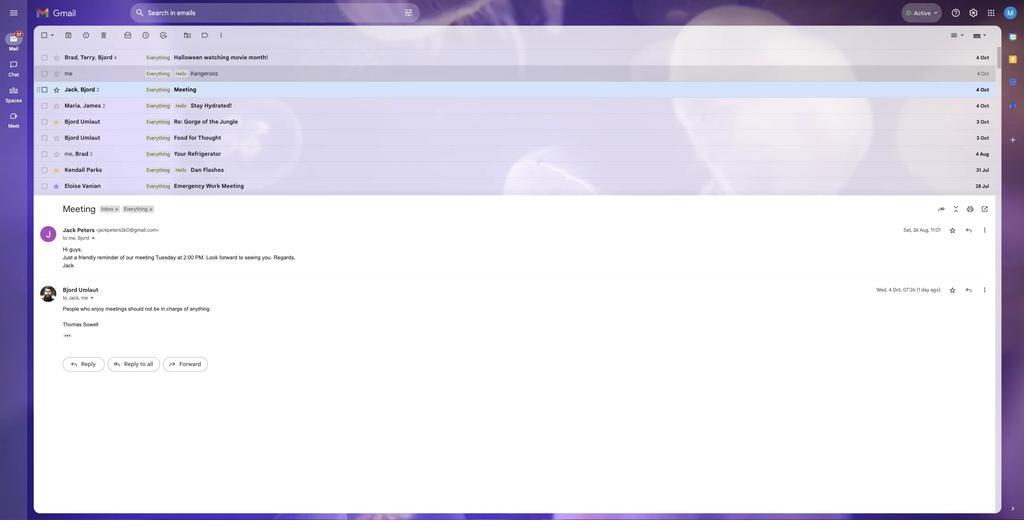 Task type: describe. For each thing, give the bounding box(es) containing it.
oct,
[[992, 319, 1003, 326]]

the
[[232, 132, 243, 139]]

inbox button
[[111, 229, 127, 237]]

hello for dan flashes
[[195, 186, 207, 192]]

chat
[[9, 80, 21, 86]]

Search in emails text field
[[164, 10, 424, 19]]

everything food for thought
[[163, 149, 246, 157]]

sat, 26 a cell
[[1004, 251, 1024, 260]]

month!
[[276, 60, 298, 68]]

stay hydrated!
[[212, 114, 257, 121]]

main menu image
[[10, 9, 21, 20]]

2:00
[[204, 283, 215, 290]]

re:
[[193, 132, 203, 139]]

hydrated!
[[227, 114, 257, 121]]

4 inside brad , terry , bjord 4
[[127, 61, 130, 67]]

tuesday
[[173, 283, 196, 290]]

halloween
[[193, 60, 225, 68]]

row containing brad
[[38, 55, 1024, 73]]

list containing jack peters
[[38, 243, 1024, 421]]

maria
[[72, 114, 89, 121]]

umlaut for food for thought
[[89, 149, 111, 157]]

07:26
[[1004, 319, 1017, 326]]

jackpeters260@gmail.com
[[109, 252, 174, 259]]

bjord umlaut inside list
[[70, 318, 109, 326]]

people
[[70, 340, 88, 347]]

everything inside everything your refrigerator
[[163, 168, 189, 174]]

friendly
[[87, 283, 106, 290]]

4 row from the top
[[38, 127, 1024, 145]]

bjord up me , brad 2
[[72, 149, 88, 157]]

meeting inside row
[[193, 96, 218, 104]]

seeing
[[272, 283, 290, 290]]

pm.
[[217, 283, 228, 290]]

to for to jack me
[[70, 328, 75, 335]]

jack inside the meeting row
[[72, 96, 86, 103]]

me inside your refrigerator 'row'
[[72, 167, 80, 175]]

, for james
[[89, 114, 90, 121]]

kendall parks
[[72, 185, 113, 193]]

26
[[1015, 252, 1021, 259]]

labels image
[[223, 35, 232, 44]]

to inside hi guys, just a friendly reminder of our meeting tuesday at 2:00 pm. look forward to seeing you. regards, jack
[[265, 283, 270, 290]]

mark as read image
[[138, 35, 147, 44]]

kendall
[[72, 185, 94, 193]]

our
[[140, 283, 149, 290]]

dan
[[212, 185, 224, 193]]

spaces
[[6, 108, 24, 115]]

1 vertical spatial meeting
[[70, 226, 106, 239]]

be
[[171, 340, 177, 347]]

to for to me bjord
[[70, 261, 75, 268]]

meeting main content
[[38, 29, 1024, 521]]

move to image
[[204, 35, 213, 44]]

just
[[70, 283, 81, 290]]

food
[[193, 149, 208, 157]]

jack up 'to me bjord'
[[70, 252, 84, 260]]

everything meeting
[[163, 96, 218, 104]]

to me bjord
[[70, 261, 99, 268]]

charge
[[185, 340, 203, 347]]

sat,
[[1004, 252, 1014, 259]]

wed, 4 oct, 07:26 (1 d
[[974, 319, 1024, 326]]

delete image
[[111, 35, 120, 44]]

2 inside maria , james 2
[[114, 114, 117, 121]]

hello for stay hydrated!
[[195, 114, 207, 121]]

meet
[[9, 137, 21, 143]]

everything inside button
[[138, 229, 164, 236]]

inbox
[[113, 229, 126, 236]]

everything re: gorge of the jungle
[[163, 132, 264, 139]]

tab panel containing brad
[[38, 34, 1024, 502]]

stay
[[212, 114, 225, 121]]

your
[[193, 167, 207, 175]]

meeting row
[[38, 91, 1024, 109]]

thomas sowell
[[70, 358, 109, 364]]

dan flashes
[[212, 185, 249, 193]]

row containing maria
[[38, 109, 1024, 127]]

2 for your
[[100, 168, 103, 175]]

bjord down peters
[[86, 261, 99, 268]]

2 for meeting
[[107, 96, 110, 103]]

people who enjoy meetings should not be in charge of anything.
[[70, 340, 234, 347]]

eloise vanian row
[[38, 198, 1024, 216]]

of inside hi guys, just a friendly reminder of our meeting tuesday at 2:00 pm. look forward to seeing you. regards, jack
[[133, 283, 138, 290]]

bjord umlaut for re:
[[72, 132, 111, 139]]

jack , bjord 2
[[72, 96, 110, 103]]

james
[[92, 114, 112, 121]]

meeting
[[150, 283, 171, 290]]

everything halloween watching movie month!
[[163, 60, 298, 68]]

brad , terry , bjord 4
[[72, 60, 130, 68]]

sat, 26 a
[[1004, 252, 1024, 259]]

sowell
[[92, 358, 109, 364]]

at
[[197, 283, 202, 290]]

thomas
[[70, 358, 91, 364]]

watching
[[226, 60, 254, 68]]

everything inside everything meeting
[[163, 96, 189, 103]]

mail navigation
[[0, 29, 31, 521]]

me , brad 2
[[72, 167, 103, 175]]

bjord down maria
[[72, 132, 88, 139]]

(1
[[1019, 319, 1023, 326]]

2 vertical spatial umlaut
[[87, 318, 109, 326]]



Task type: vqa. For each thing, say whether or not it's contained in the screenshot.
2 within ME , BRAD 2
yes



Task type: locate. For each thing, give the bounding box(es) containing it.
anything.
[[211, 340, 234, 347]]

1 vertical spatial brad
[[83, 167, 98, 175]]

bjord umlaut up me , brad 2
[[72, 149, 111, 157]]

1 horizontal spatial meeting
[[193, 96, 218, 104]]

wed, 4 oct, 07:26 (1 d cell
[[974, 318, 1024, 327]]

umlaut for re: gorge of the jungle
[[89, 132, 111, 139]]

forward
[[244, 283, 264, 290]]

a
[[82, 283, 86, 290]]

3 hello from the top
[[195, 186, 207, 192]]

1 vertical spatial 2
[[114, 114, 117, 121]]

0 vertical spatial to
[[70, 261, 75, 268]]

0 vertical spatial 4
[[127, 61, 130, 67]]

eloise vanian
[[72, 203, 112, 211]]

movie
[[256, 60, 275, 68]]

4 left oct,
[[988, 319, 991, 326]]

meetings
[[117, 340, 141, 347]]

bjord
[[109, 60, 125, 68], [89, 96, 105, 103], [72, 132, 88, 139], [72, 149, 88, 157], [86, 261, 99, 268], [70, 318, 86, 326]]

to
[[70, 261, 75, 268], [265, 283, 270, 290], [70, 328, 75, 335]]

you.
[[291, 283, 302, 290]]

2 right james
[[114, 114, 117, 121]]

more image
[[241, 35, 250, 44]]

reminder
[[108, 283, 132, 290]]

of left the
[[224, 132, 231, 139]]

to up people
[[70, 328, 75, 335]]

Search in emails search field
[[145, 4, 467, 25]]

everything
[[163, 61, 189, 67], [163, 78, 189, 85], [163, 96, 189, 103], [163, 114, 189, 121], [163, 132, 189, 139], [163, 150, 189, 157], [163, 168, 189, 174], [163, 186, 189, 192], [138, 229, 164, 236]]

tab panel
[[38, 34, 1024, 502]]

me up guys,
[[76, 261, 84, 268]]

jack up maria
[[72, 96, 86, 103]]

of
[[224, 132, 231, 139], [133, 283, 138, 290], [204, 340, 209, 347]]

everything inside everything halloween watching movie month!
[[163, 61, 189, 67]]

1 vertical spatial to
[[265, 283, 270, 290]]

, for brad
[[80, 167, 82, 175]]

report spam image
[[91, 35, 100, 44]]

for
[[210, 149, 218, 157]]

None checkbox
[[45, 60, 54, 69], [45, 131, 54, 140], [45, 149, 54, 158], [45, 167, 54, 176], [45, 185, 54, 194], [45, 203, 54, 212], [45, 60, 54, 69], [45, 131, 54, 140], [45, 149, 54, 158], [45, 167, 54, 176], [45, 185, 54, 194], [45, 203, 54, 212]]

2 up the parks
[[100, 168, 103, 175]]

everything inside everything re: gorge of the jungle
[[163, 132, 189, 139]]

4
[[127, 61, 130, 67], [988, 319, 991, 326]]

27 link
[[5, 35, 26, 50]]

0 vertical spatial bjord umlaut
[[72, 132, 111, 139]]

enjoy
[[102, 340, 116, 347]]

advanced search options image
[[445, 5, 463, 23]]

list
[[38, 243, 1024, 421]]

1 horizontal spatial 4
[[988, 319, 991, 326]]

27
[[18, 35, 24, 41]]

everything your refrigerator
[[163, 167, 246, 175]]

d
[[1024, 319, 1024, 326]]

umlaut
[[89, 132, 111, 139], [89, 149, 111, 157], [87, 318, 109, 326]]

flashes
[[225, 185, 249, 193]]

2 row from the top
[[38, 73, 1024, 91]]

0 horizontal spatial of
[[133, 283, 138, 290]]

1 horizontal spatial 2
[[107, 96, 110, 103]]

brad
[[72, 60, 86, 68], [83, 167, 98, 175]]

a
[[1022, 252, 1024, 259]]

, for terry
[[86, 60, 88, 68]]

1 vertical spatial 4
[[988, 319, 991, 326]]

of right charge
[[204, 340, 209, 347]]

hello left the stay
[[195, 114, 207, 121]]

me up who
[[90, 328, 98, 335]]

jack peters cell
[[70, 252, 177, 260]]

hello for kangeroos
[[195, 78, 207, 85]]

bjord umlaut up to jack me
[[70, 318, 109, 326]]

2 inside jack , bjord 2
[[107, 96, 110, 103]]

bjord inside the meeting row
[[89, 96, 105, 103]]

snooze image
[[157, 35, 166, 44]]

show trimmed content image
[[70, 371, 80, 376]]

meet heading
[[0, 137, 30, 144]]

brad inside your refrigerator 'row'
[[83, 167, 98, 175]]

2 vertical spatial hello
[[195, 186, 207, 192]]

hello down halloween on the top
[[195, 78, 207, 85]]

2 vertical spatial to
[[70, 328, 75, 335]]

2 horizontal spatial of
[[224, 132, 231, 139]]

2 hello from the top
[[195, 114, 207, 121]]

5 row from the top
[[38, 145, 1024, 162]]

look
[[229, 283, 242, 290]]

1 vertical spatial bjord umlaut
[[72, 149, 111, 157]]

of inside tab panel
[[224, 132, 231, 139]]

umlaut up me , brad 2
[[89, 149, 111, 157]]

6 row from the top
[[38, 180, 1024, 198]]

2 vertical spatial 2
[[100, 168, 103, 175]]

1 vertical spatial of
[[133, 283, 138, 290]]

0 vertical spatial 2
[[107, 96, 110, 103]]

should
[[142, 340, 160, 347]]

kangeroos
[[212, 78, 242, 86]]

gorge
[[204, 132, 223, 139]]

umlaut up to jack me
[[87, 318, 109, 326]]

brad up kendall parks
[[83, 167, 98, 175]]

eloise
[[72, 203, 90, 211]]

wed,
[[974, 319, 986, 326]]

bjord umlaut down maria , james 2
[[72, 132, 111, 139]]

jack peters < jackpeters260@gmail.com >
[[70, 252, 177, 260]]

row containing me
[[38, 73, 1024, 91]]

3 row from the top
[[38, 109, 1024, 127]]

, for bjord
[[86, 96, 88, 103]]

0 vertical spatial umlaut
[[89, 132, 111, 139]]

chat heading
[[0, 80, 30, 87]]

thought
[[220, 149, 246, 157]]

2 inside me , brad 2
[[100, 168, 103, 175]]

>
[[174, 252, 177, 259]]

parks
[[96, 185, 113, 193]]

0 horizontal spatial 4
[[127, 61, 130, 67]]

bjord up maria , james 2
[[89, 96, 105, 103]]

vanian
[[91, 203, 112, 211]]

in
[[179, 340, 183, 347]]

row
[[38, 55, 1024, 73], [38, 73, 1024, 91], [38, 109, 1024, 127], [38, 127, 1024, 145], [38, 145, 1024, 162], [38, 180, 1024, 198]]

me
[[72, 78, 80, 86], [72, 167, 80, 175], [76, 261, 84, 268], [90, 328, 98, 335]]

meeting up the stay
[[193, 96, 218, 104]]

bjord right terry
[[109, 60, 125, 68]]

refrigerator
[[208, 167, 246, 175]]

jack up people
[[76, 328, 87, 335]]

0 horizontal spatial meeting
[[70, 226, 106, 239]]

, inside the meeting row
[[86, 96, 88, 103]]

hello
[[195, 78, 207, 85], [195, 114, 207, 121], [195, 186, 207, 192]]

search in emails image
[[147, 6, 164, 22]]

gmail image
[[40, 5, 89, 23]]

hi
[[70, 274, 75, 281]]

not
[[161, 340, 169, 347]]

0 horizontal spatial 2
[[100, 168, 103, 175]]

brad left terry
[[72, 60, 86, 68]]

meeting up peters
[[70, 226, 106, 239]]

jack inside hi guys, just a friendly reminder of our meeting tuesday at 2:00 pm. look forward to seeing you. regards, jack
[[70, 292, 82, 299]]

who
[[89, 340, 100, 347]]

2 up james
[[107, 96, 110, 103]]

me up kendall
[[72, 167, 80, 175]]

everything button
[[136, 229, 165, 237]]

hello left dan
[[195, 186, 207, 192]]

2 horizontal spatial 2
[[114, 114, 117, 121]]

to up hi
[[70, 261, 75, 268]]

, inside your refrigerator 'row'
[[80, 167, 82, 175]]

spaces heading
[[0, 108, 30, 115]]

1 vertical spatial hello
[[195, 114, 207, 121]]

regards,
[[304, 283, 328, 290]]

1 horizontal spatial of
[[204, 340, 209, 347]]

2 vertical spatial of
[[204, 340, 209, 347]]

maria , james 2
[[72, 114, 117, 121]]

to jack me
[[70, 328, 98, 335]]

terry
[[89, 60, 105, 68]]

2
[[107, 96, 110, 103], [114, 114, 117, 121], [100, 168, 103, 175]]

of left "our"
[[133, 283, 138, 290]]

None checkbox
[[45, 35, 54, 44], [45, 77, 54, 86], [45, 95, 54, 104], [45, 113, 54, 122], [45, 35, 54, 44], [45, 77, 54, 86], [45, 95, 54, 104], [45, 113, 54, 122]]

0 vertical spatial hello
[[195, 78, 207, 85]]

meeting
[[193, 96, 218, 104], [70, 226, 106, 239]]

jack down just
[[70, 292, 82, 299]]

peters
[[86, 252, 105, 260]]

,
[[86, 60, 88, 68], [105, 60, 107, 68], [86, 96, 88, 103], [89, 114, 90, 121], [80, 167, 82, 175]]

jack
[[72, 96, 86, 103], [70, 252, 84, 260], [70, 292, 82, 299], [76, 328, 87, 335]]

1 row from the top
[[38, 55, 1024, 73]]

mail heading
[[0, 51, 30, 58]]

2 vertical spatial bjord umlaut
[[70, 318, 109, 326]]

umlaut down james
[[89, 132, 111, 139]]

bjord umlaut for food
[[72, 149, 111, 157]]

0 vertical spatial brad
[[72, 60, 86, 68]]

4 right terry
[[127, 61, 130, 67]]

your refrigerator row
[[38, 162, 1024, 180]]

everything inside everything food for thought
[[163, 150, 189, 157]]

4 inside cell
[[988, 319, 991, 326]]

0 vertical spatial meeting
[[193, 96, 218, 104]]

mail
[[10, 51, 20, 58]]

jungle
[[244, 132, 264, 139]]

hi guys, just a friendly reminder of our meeting tuesday at 2:00 pm. look forward to seeing you. regards, jack
[[70, 274, 328, 299]]

add to tasks image
[[177, 35, 186, 44]]

to left 'seeing'
[[265, 283, 270, 290]]

1 hello from the top
[[195, 78, 207, 85]]

bjord up to jack me
[[70, 318, 86, 326]]

me up jack , bjord 2
[[72, 78, 80, 86]]

1 vertical spatial umlaut
[[89, 149, 111, 157]]

<
[[107, 252, 109, 259]]

0 vertical spatial of
[[224, 132, 231, 139]]

guys,
[[77, 274, 91, 281]]

row containing kendall parks
[[38, 180, 1024, 198]]

archive image
[[72, 35, 80, 44]]

bjord umlaut
[[72, 132, 111, 139], [72, 149, 111, 157], [70, 318, 109, 326]]



